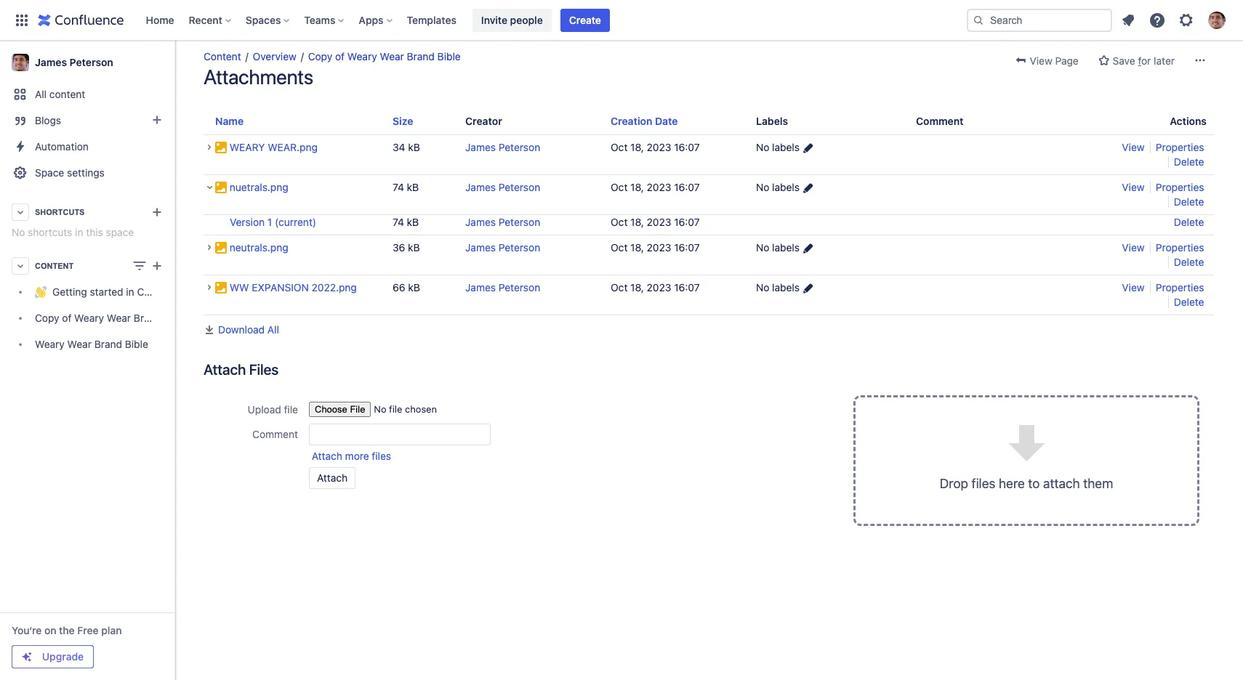 Task type: describe. For each thing, give the bounding box(es) containing it.
peterson for ww expansion 2022.png
[[499, 282, 540, 294]]

settings icon image
[[1178, 11, 1196, 29]]

templates
[[407, 13, 457, 26]]

neutrals.png
[[230, 242, 289, 254]]

space settings link
[[6, 160, 169, 186]]

attach files
[[204, 362, 279, 378]]

png file image for neutrals.png
[[215, 242, 227, 254]]

nuetrals.png
[[230, 181, 289, 194]]

no for 36 kb
[[756, 242, 770, 254]]

weary
[[230, 141, 265, 154]]

18, for ww expansion 2022.png
[[631, 282, 644, 294]]

no labels for 66 kb
[[756, 282, 800, 294]]

1 vertical spatial copy of weary wear brand bible link
[[6, 305, 188, 332]]

shortcuts
[[28, 226, 72, 239]]

create
[[569, 13, 601, 26]]

1 74 kb from the top
[[393, 181, 419, 194]]

labels for 66 kb
[[772, 282, 800, 294]]

plan
[[101, 625, 122, 637]]

james peterson for nuetrals.png
[[465, 181, 540, 194]]

2 horizontal spatial weary
[[348, 50, 377, 63]]

drop files here to attach them
[[940, 477, 1114, 492]]

recent button
[[184, 8, 237, 32]]

view button for 66 kb
[[1122, 282, 1148, 294]]

name button
[[215, 115, 244, 127]]

free
[[77, 625, 99, 637]]

1 vertical spatial weary
[[74, 312, 104, 325]]

ww expansion 2022.png element
[[1076, 281, 1207, 310]]

help icon image
[[1149, 11, 1166, 29]]

creation date button
[[611, 115, 678, 127]]

delete for 36 kb
[[1174, 256, 1205, 269]]

2 74 kb from the top
[[393, 216, 419, 229]]

upload
[[248, 404, 281, 416]]

properties delete for 74 kb
[[1156, 181, 1205, 208]]

ww expansion 2022.png
[[230, 282, 357, 294]]

automation
[[35, 140, 89, 153]]

started
[[90, 286, 123, 298]]

in for shortcuts
[[75, 226, 83, 239]]

all content link
[[6, 81, 169, 108]]

kb for neutrals.png
[[408, 242, 420, 254]]

you're
[[12, 625, 42, 637]]

weary wear brand bible link
[[6, 332, 169, 358]]

small image for save
[[1099, 55, 1110, 66]]

expansion
[[252, 282, 309, 294]]

teams button
[[300, 8, 350, 32]]

properties for 36 kb
[[1156, 242, 1205, 254]]

recent
[[189, 13, 222, 26]]

all content
[[35, 88, 85, 100]]

view for 74 kb
[[1122, 181, 1148, 194]]

36
[[393, 242, 405, 254]]

apps
[[359, 13, 384, 26]]

oct for weary wear.png
[[611, 141, 628, 154]]

0 vertical spatial bible
[[438, 50, 461, 63]]

66 kb
[[393, 282, 420, 294]]

delete button for 66 kb
[[1174, 296, 1205, 309]]

34 kb
[[393, 141, 420, 154]]

1 vertical spatial brand
[[134, 312, 162, 325]]

content
[[49, 88, 85, 100]]

3 delete from the top
[[1174, 216, 1205, 229]]

3 18, from the top
[[631, 216, 644, 229]]

delete for 66 kb
[[1174, 296, 1205, 309]]

oct for nuetrals.png
[[611, 181, 628, 194]]

view for 66 kb
[[1122, 282, 1148, 294]]

oct 18, 2023 16:07 for neutrals.png
[[611, 242, 700, 254]]

or
[[1142, 55, 1151, 67]]

brand inside the weary wear brand bible link
[[94, 338, 122, 351]]

peterson inside space element
[[70, 56, 113, 68]]

version 1 (current) link
[[230, 216, 316, 229]]

james for nuetrals.png
[[465, 181, 496, 194]]

download
[[218, 324, 265, 336]]

view page
[[1027, 55, 1079, 67]]

create a blog image
[[148, 111, 166, 129]]

nuetrals.png link
[[230, 181, 289, 194]]

blogs link
[[6, 108, 169, 134]]

appswitcher icon image
[[13, 11, 31, 29]]

36 kb
[[393, 242, 420, 254]]

peterson for nuetrals.png
[[499, 181, 540, 194]]

properties for 66 kb
[[1156, 282, 1205, 294]]

create link
[[560, 8, 610, 32]]

date
[[655, 115, 678, 127]]

1 horizontal spatial all
[[268, 324, 279, 336]]

spaces button
[[241, 8, 296, 32]]

oct 18, 2023 16:07 for ww expansion 2022.png
[[611, 282, 700, 294]]

space element
[[0, 41, 191, 681]]

automation link
[[6, 134, 169, 160]]

size button
[[393, 115, 413, 127]]

attach for attach more files
[[312, 450, 342, 463]]

copy of weary wear brand bible inside space element
[[35, 312, 188, 325]]

ww
[[230, 282, 249, 294]]

neutrals.png link
[[230, 242, 289, 254]]

properties for 34 kb
[[1156, 141, 1205, 154]]

34
[[393, 141, 405, 154]]

blogs
[[35, 114, 61, 127]]

weary wear.png element
[[1076, 141, 1207, 170]]

labels
[[756, 115, 788, 127]]

james peterson for ww expansion 2022.png
[[465, 282, 540, 294]]

1 horizontal spatial copy of weary wear brand bible
[[308, 50, 461, 63]]

view for 36 kb
[[1122, 242, 1148, 254]]

0 horizontal spatial comment
[[252, 429, 298, 441]]

global element
[[9, 0, 967, 40]]

view button for 36 kb
[[1122, 242, 1148, 254]]

view page link
[[1008, 50, 1087, 72]]

oct for neutrals.png
[[611, 242, 628, 254]]

space
[[106, 226, 134, 239]]

save f or later
[[1110, 55, 1175, 67]]

templates link
[[403, 8, 461, 32]]

premium image
[[21, 652, 33, 663]]

16:07 for weary wear.png
[[674, 141, 700, 154]]

james peterson link inside space element
[[6, 48, 169, 77]]

properties delete for 34 kb
[[1156, 141, 1205, 168]]

66
[[393, 282, 405, 294]]

16:07 for neutrals.png
[[674, 242, 700, 254]]

no labels for 36 kb
[[756, 242, 800, 254]]

kb up 36 kb
[[407, 216, 419, 229]]

size
[[393, 115, 413, 127]]

name
[[215, 115, 244, 127]]

3 oct 18, 2023 16:07 from the top
[[611, 216, 700, 229]]

overview link
[[253, 50, 297, 63]]

nuetrals.png element
[[1076, 181, 1207, 210]]

james peterson link for weary wear.png
[[465, 141, 540, 154]]

content button
[[6, 253, 169, 279]]

you're on the free plan
[[12, 625, 122, 637]]

james for weary wear.png
[[465, 141, 496, 154]]

small image for view page
[[1016, 55, 1027, 66]]

actions
[[1170, 115, 1207, 127]]

delete for 34 kb
[[1174, 156, 1205, 168]]

content link
[[204, 50, 241, 63]]

attach
[[1043, 477, 1080, 492]]

18, for weary wear.png
[[631, 141, 644, 154]]

later
[[1154, 55, 1175, 67]]

file
[[284, 404, 298, 416]]

2 vertical spatial bible
[[125, 338, 148, 351]]

2023 for weary wear.png
[[647, 141, 672, 154]]

james for neutrals.png
[[465, 242, 496, 254]]

james for ww expansion 2022.png
[[465, 282, 496, 294]]

shortcuts button
[[6, 199, 169, 225]]

2023 for neutrals.png
[[647, 242, 672, 254]]

no labels for 34 kb
[[756, 141, 800, 154]]

invite
[[481, 13, 508, 26]]

3 oct from the top
[[611, 216, 628, 229]]



Task type: locate. For each thing, give the bounding box(es) containing it.
kb for ww expansion 2022.png
[[408, 282, 420, 294]]

4 delete from the top
[[1174, 256, 1205, 269]]

1 horizontal spatial copy of weary wear brand bible link
[[308, 50, 461, 63]]

delete down the neutrals.png element
[[1174, 296, 1205, 309]]

to
[[1028, 477, 1040, 492]]

bible down the confluence
[[164, 312, 188, 325]]

18,
[[631, 141, 644, 154], [631, 181, 644, 194], [631, 216, 644, 229], [631, 242, 644, 254], [631, 282, 644, 294]]

1 oct from the top
[[611, 141, 628, 154]]

0 horizontal spatial brand
[[94, 338, 122, 351]]

delete button down 'nuetrals.png' element
[[1174, 216, 1205, 229]]

0 vertical spatial 74
[[393, 181, 404, 194]]

0 horizontal spatial small image
[[1016, 55, 1027, 66]]

delete button down the neutrals.png element
[[1174, 296, 1205, 309]]

brand down the confluence
[[134, 312, 162, 325]]

in
[[75, 226, 83, 239], [126, 286, 134, 298]]

2 horizontal spatial wear
[[380, 50, 404, 63]]

3 view button from the top
[[1122, 242, 1148, 254]]

copy down teams dropdown button
[[308, 50, 333, 63]]

weary down getting
[[35, 338, 65, 351]]

peterson for neutrals.png
[[499, 242, 540, 254]]

2 no labels from the top
[[756, 181, 800, 194]]

delete down weary wear.png element
[[1174, 196, 1205, 208]]

home link
[[141, 8, 179, 32]]

properties for 74 kb
[[1156, 181, 1205, 194]]

1 horizontal spatial files
[[972, 477, 996, 492]]

content down recent dropdown button
[[204, 50, 241, 63]]

png file image for weary wear.png
[[215, 142, 227, 154]]

of
[[335, 50, 345, 63], [62, 312, 72, 325]]

2 view button from the top
[[1122, 181, 1148, 194]]

1 small image from the left
[[1016, 55, 1027, 66]]

1 horizontal spatial copy
[[308, 50, 333, 63]]

0 vertical spatial brand
[[407, 50, 435, 63]]

no inside space element
[[12, 226, 25, 239]]

brand down templates link
[[407, 50, 435, 63]]

version
[[230, 216, 265, 229]]

1 vertical spatial png file image
[[215, 182, 227, 194]]

5 delete button from the top
[[1174, 296, 1205, 309]]

delete button down weary wear.png element
[[1174, 196, 1205, 208]]

in for started
[[126, 286, 134, 298]]

2 small image from the left
[[1099, 55, 1110, 66]]

invite people
[[481, 13, 543, 26]]

properties button for 36 kb
[[1156, 242, 1205, 254]]

kb right 36
[[408, 242, 420, 254]]

delete down actions
[[1174, 156, 1205, 168]]

0 vertical spatial copy of weary wear brand bible link
[[308, 50, 461, 63]]

delete inside 'nuetrals.png' element
[[1174, 196, 1205, 208]]

kb down 34 kb
[[407, 181, 419, 194]]

view inside 'nuetrals.png' element
[[1122, 181, 1148, 194]]

properties delete down weary wear.png element
[[1156, 181, 1205, 208]]

weary down apps
[[348, 50, 377, 63]]

16:07 for ww expansion 2022.png
[[674, 282, 700, 294]]

3 properties button from the top
[[1156, 242, 1205, 254]]

2 18, from the top
[[631, 181, 644, 194]]

4 properties delete from the top
[[1156, 282, 1205, 309]]

settings
[[67, 167, 105, 179]]

5 oct from the top
[[611, 282, 628, 294]]

1 vertical spatial all
[[268, 324, 279, 336]]

properties down the neutrals.png element
[[1156, 282, 1205, 294]]

png file image for ww expansion 2022.png
[[215, 282, 227, 294]]

1
[[268, 216, 272, 229]]

in left this
[[75, 226, 83, 239]]

properties down actions
[[1156, 141, 1205, 154]]

delete button inside weary wear.png element
[[1174, 156, 1205, 168]]

view inside the neutrals.png element
[[1122, 242, 1148, 254]]

download all
[[218, 324, 279, 336]]

2023 for nuetrals.png
[[647, 181, 672, 194]]

3 properties delete from the top
[[1156, 242, 1205, 269]]

properties button for 66 kb
[[1156, 282, 1205, 294]]

small image down the "search" "field"
[[1016, 55, 1027, 66]]

properties button down weary wear.png element
[[1156, 181, 1205, 194]]

delete button inside the neutrals.png element
[[1174, 256, 1205, 269]]

1 vertical spatial wear
[[107, 312, 131, 325]]

2 horizontal spatial small image
[[1195, 55, 1206, 66]]

properties button down the neutrals.png element
[[1156, 282, 1205, 294]]

2 delete button from the top
[[1174, 196, 1205, 208]]

content up getting
[[35, 262, 74, 271]]

5 16:07 from the top
[[674, 282, 700, 294]]

3 properties from the top
[[1156, 242, 1205, 254]]

create a page image
[[148, 257, 166, 275]]

74 down 34
[[393, 181, 404, 194]]

png file image left ww
[[215, 282, 227, 294]]

2 2023 from the top
[[647, 181, 672, 194]]

0 vertical spatial png file image
[[215, 142, 227, 154]]

delete button inside 'nuetrals.png' element
[[1174, 196, 1205, 208]]

18, for nuetrals.png
[[631, 181, 644, 194]]

5 2023 from the top
[[647, 282, 672, 294]]

no for 34 kb
[[756, 141, 770, 154]]

james
[[35, 56, 67, 68], [465, 141, 496, 154], [465, 181, 496, 194], [465, 216, 496, 229], [465, 242, 496, 254], [465, 282, 496, 294]]

1 horizontal spatial attach
[[312, 450, 342, 463]]

upgrade button
[[12, 646, 93, 668]]

properties button up ww expansion 2022.png element
[[1156, 242, 1205, 254]]

weary inside the weary wear brand bible link
[[35, 338, 65, 351]]

attach left files
[[204, 362, 246, 378]]

1 18, from the top
[[631, 141, 644, 154]]

3 16:07 from the top
[[674, 216, 700, 229]]

0 horizontal spatial copy of weary wear brand bible
[[35, 312, 188, 325]]

2 16:07 from the top
[[674, 181, 700, 194]]

getting
[[52, 286, 87, 298]]

view up ww expansion 2022.png element
[[1122, 242, 1148, 254]]

properties delete inside ww expansion 2022.png element
[[1156, 282, 1205, 309]]

attach left the more
[[312, 450, 342, 463]]

delete button up ww expansion 2022.png element
[[1174, 256, 1205, 269]]

james peterson inside space element
[[35, 56, 113, 68]]

delete inside weary wear.png element
[[1174, 156, 1205, 168]]

properties inside weary wear.png element
[[1156, 141, 1205, 154]]

1 vertical spatial 74 kb
[[393, 216, 419, 229]]

copy of weary wear brand bible link up weary wear brand bible
[[6, 305, 188, 332]]

properties inside 'nuetrals.png' element
[[1156, 181, 1205, 194]]

properties delete inside 'nuetrals.png' element
[[1156, 181, 1205, 208]]

properties button inside the neutrals.png element
[[1156, 242, 1205, 254]]

space
[[35, 167, 64, 179]]

tree
[[6, 279, 191, 358]]

peterson for weary wear.png
[[499, 141, 540, 154]]

weary up the weary wear brand bible link
[[74, 312, 104, 325]]

peterson
[[70, 56, 113, 68], [499, 141, 540, 154], [499, 181, 540, 194], [499, 216, 540, 229], [499, 242, 540, 254], [499, 282, 540, 294]]

no labels
[[756, 141, 800, 154], [756, 181, 800, 194], [756, 242, 800, 254], [756, 282, 800, 294]]

getting started in confluence link
[[6, 279, 191, 305]]

copy of weary wear brand bible down apps popup button
[[308, 50, 461, 63]]

bible down getting started in confluence
[[125, 338, 148, 351]]

1 png file image from the top
[[215, 242, 227, 254]]

kb right 34
[[408, 141, 420, 154]]

the
[[59, 625, 75, 637]]

3 2023 from the top
[[647, 216, 672, 229]]

18, for neutrals.png
[[631, 242, 644, 254]]

files
[[249, 362, 279, 378]]

all
[[35, 88, 47, 100], [268, 324, 279, 336]]

1 oct 18, 2023 16:07 from the top
[[611, 141, 700, 154]]

2 labels from the top
[[772, 181, 800, 194]]

add shortcut image
[[148, 204, 166, 221]]

james peterson link
[[6, 48, 169, 77], [465, 141, 540, 154], [465, 181, 540, 194], [465, 216, 540, 229], [465, 242, 540, 254], [465, 282, 540, 294]]

them
[[1084, 477, 1114, 492]]

view left 'page'
[[1030, 55, 1053, 67]]

spaces
[[246, 13, 281, 26]]

banner containing home
[[0, 0, 1244, 41]]

view button for 74 kb
[[1122, 181, 1148, 194]]

f
[[1138, 55, 1142, 67]]

4 2023 from the top
[[647, 242, 672, 254]]

version 1 (current)
[[230, 216, 316, 229]]

view button down weary wear.png element
[[1122, 181, 1148, 194]]

copy inside tree
[[35, 312, 59, 325]]

2 vertical spatial wear
[[67, 338, 92, 351]]

2 horizontal spatial brand
[[407, 50, 435, 63]]

confluence
[[137, 286, 191, 298]]

wear down getting
[[67, 338, 92, 351]]

properties delete down actions
[[1156, 141, 1205, 168]]

labels for 36 kb
[[772, 242, 800, 254]]

delete down 'nuetrals.png' element
[[1174, 216, 1205, 229]]

copy of weary wear brand bible link down apps popup button
[[308, 50, 461, 63]]

0 vertical spatial wear
[[380, 50, 404, 63]]

small image inside the view page link
[[1016, 55, 1027, 66]]

view button up 'nuetrals.png' element
[[1122, 141, 1148, 154]]

delete button down actions
[[1174, 156, 1205, 168]]

kb right 66
[[408, 282, 420, 294]]

1 properties delete from the top
[[1156, 141, 1205, 168]]

0 vertical spatial attach
[[204, 362, 246, 378]]

1 delete from the top
[[1174, 156, 1205, 168]]

delete button for 34 kb
[[1174, 156, 1205, 168]]

james inside space element
[[35, 56, 67, 68]]

png file image
[[215, 142, 227, 154], [215, 182, 227, 194]]

4 16:07 from the top
[[674, 242, 700, 254]]

home
[[146, 13, 174, 26]]

oct for ww expansion 2022.png
[[611, 282, 628, 294]]

of inside space element
[[62, 312, 72, 325]]

content
[[204, 50, 241, 63], [35, 262, 74, 271]]

ww expansion 2022.png link
[[230, 282, 357, 294]]

0 horizontal spatial of
[[62, 312, 72, 325]]

view down weary wear.png element
[[1122, 181, 1148, 194]]

1 labels from the top
[[772, 141, 800, 154]]

2 horizontal spatial bible
[[438, 50, 461, 63]]

save
[[1113, 55, 1136, 67]]

properties button
[[1156, 141, 1205, 154], [1156, 181, 1205, 194], [1156, 242, 1205, 254], [1156, 282, 1205, 294]]

1 png file image from the top
[[215, 142, 227, 154]]

james peterson link for neutrals.png
[[465, 242, 540, 254]]

properties button for 74 kb
[[1156, 181, 1205, 194]]

kb for weary wear.png
[[408, 141, 420, 154]]

delete for 74 kb
[[1174, 196, 1205, 208]]

5 delete from the top
[[1174, 296, 1205, 309]]

1 vertical spatial bible
[[164, 312, 188, 325]]

1 properties from the top
[[1156, 141, 1205, 154]]

view button up ww expansion 2022.png element
[[1122, 242, 1148, 254]]

tree inside space element
[[6, 279, 191, 358]]

page
[[1056, 55, 1079, 67]]

kb
[[408, 141, 420, 154], [407, 181, 419, 194], [407, 216, 419, 229], [408, 242, 420, 254], [408, 282, 420, 294]]

weary
[[348, 50, 377, 63], [74, 312, 104, 325], [35, 338, 65, 351]]

view button down the neutrals.png element
[[1122, 282, 1148, 294]]

shortcuts
[[35, 208, 85, 217]]

0 vertical spatial png file image
[[215, 242, 227, 254]]

1 vertical spatial of
[[62, 312, 72, 325]]

oct 18, 2023 16:07 for weary wear.png
[[611, 141, 700, 154]]

all right download
[[268, 324, 279, 336]]

Upload file file field
[[309, 402, 510, 418]]

1 vertical spatial 74
[[393, 216, 404, 229]]

upload file
[[248, 404, 298, 416]]

oct 18, 2023 16:07 for nuetrals.png
[[611, 181, 700, 194]]

74 kb down 34 kb
[[393, 181, 419, 194]]

1 horizontal spatial of
[[335, 50, 345, 63]]

1 vertical spatial copy of weary wear brand bible
[[35, 312, 188, 325]]

1 view button from the top
[[1122, 141, 1148, 154]]

of down teams dropdown button
[[335, 50, 345, 63]]

attachments
[[204, 65, 313, 89]]

2023 for ww expansion 2022.png
[[647, 282, 672, 294]]

on
[[44, 625, 56, 637]]

1 vertical spatial copy
[[35, 312, 59, 325]]

2 vertical spatial weary
[[35, 338, 65, 351]]

0 vertical spatial copy of weary wear brand bible
[[308, 50, 461, 63]]

view button for 34 kb
[[1122, 141, 1148, 154]]

1 vertical spatial files
[[972, 477, 996, 492]]

here
[[999, 477, 1025, 492]]

kb for nuetrals.png
[[407, 181, 419, 194]]

0 horizontal spatial weary
[[35, 338, 65, 351]]

2 png file image from the top
[[215, 182, 227, 194]]

16:07 for nuetrals.png
[[674, 181, 700, 194]]

in right started at the top left of page
[[126, 286, 134, 298]]

2 properties from the top
[[1156, 181, 1205, 194]]

0 horizontal spatial bible
[[125, 338, 148, 351]]

overview
[[253, 50, 297, 63]]

all inside space element
[[35, 88, 47, 100]]

bible down templates link
[[438, 50, 461, 63]]

of down getting
[[62, 312, 72, 325]]

delete up ww expansion 2022.png element
[[1174, 256, 1205, 269]]

4 properties button from the top
[[1156, 282, 1205, 294]]

view down the neutrals.png element
[[1122, 282, 1148, 294]]

2 delete from the top
[[1174, 196, 1205, 208]]

properties button down actions
[[1156, 141, 1205, 154]]

view up 'nuetrals.png' element
[[1122, 141, 1148, 154]]

download all link
[[204, 323, 1214, 338]]

this
[[86, 226, 103, 239]]

properties inside ww expansion 2022.png element
[[1156, 282, 1205, 294]]

2 oct 18, 2023 16:07 from the top
[[611, 181, 700, 194]]

small image
[[1016, 55, 1027, 66], [1099, 55, 1110, 66], [1195, 55, 1206, 66]]

properties button inside 'nuetrals.png' element
[[1156, 181, 1205, 194]]

0 horizontal spatial attach
[[204, 362, 246, 378]]

0 horizontal spatial copy
[[35, 312, 59, 325]]

delete inside ww expansion 2022.png element
[[1174, 296, 1205, 309]]

no for 66 kb
[[756, 282, 770, 294]]

1 vertical spatial attach
[[312, 450, 342, 463]]

1 horizontal spatial comment
[[916, 115, 964, 127]]

1 horizontal spatial small image
[[1099, 55, 1110, 66]]

1 properties button from the top
[[1156, 141, 1205, 154]]

properties delete for 66 kb
[[1156, 282, 1205, 309]]

james peterson for neutrals.png
[[465, 242, 540, 254]]

wear down apps popup button
[[380, 50, 404, 63]]

1 delete button from the top
[[1174, 156, 1205, 168]]

5 18, from the top
[[631, 282, 644, 294]]

no
[[756, 141, 770, 154], [756, 181, 770, 194], [12, 226, 25, 239], [756, 242, 770, 254], [756, 282, 770, 294]]

files
[[372, 450, 391, 463], [972, 477, 996, 492]]

3 no labels from the top
[[756, 242, 800, 254]]

0 vertical spatial all
[[35, 88, 47, 100]]

copy down getting
[[35, 312, 59, 325]]

74 kb
[[393, 181, 419, 194], [393, 216, 419, 229]]

copy of weary wear brand bible
[[308, 50, 461, 63], [35, 312, 188, 325]]

copy of weary wear brand bible link
[[308, 50, 461, 63], [6, 305, 188, 332]]

2 properties delete from the top
[[1156, 181, 1205, 208]]

2023
[[647, 141, 672, 154], [647, 181, 672, 194], [647, 216, 672, 229], [647, 242, 672, 254], [647, 282, 672, 294]]

png file image left the neutrals.png link
[[215, 242, 227, 254]]

labels for 74 kb
[[772, 181, 800, 194]]

0 horizontal spatial wear
[[67, 338, 92, 351]]

2 properties button from the top
[[1156, 181, 1205, 194]]

content inside dropdown button
[[35, 262, 74, 271]]

Comment text field
[[309, 424, 491, 446]]

properties delete for 36 kb
[[1156, 242, 1205, 269]]

view for 34 kb
[[1122, 141, 1148, 154]]

74
[[393, 181, 404, 194], [393, 216, 404, 229]]

1 vertical spatial in
[[126, 286, 134, 298]]

wear down getting started in confluence
[[107, 312, 131, 325]]

all left content
[[35, 88, 47, 100]]

0 horizontal spatial content
[[35, 262, 74, 271]]

4 delete button from the top
[[1174, 256, 1205, 269]]

delete button for 74 kb
[[1174, 196, 1205, 208]]

0 vertical spatial content
[[204, 50, 241, 63]]

0 vertical spatial in
[[75, 226, 83, 239]]

teams
[[304, 13, 336, 26]]

more
[[345, 450, 369, 463]]

0 vertical spatial comment
[[916, 115, 964, 127]]

1 horizontal spatial weary
[[74, 312, 104, 325]]

74 kb up 36 kb
[[393, 216, 419, 229]]

creation date
[[611, 115, 678, 127]]

1 horizontal spatial content
[[204, 50, 241, 63]]

creation
[[611, 115, 653, 127]]

5 oct 18, 2023 16:07 from the top
[[611, 282, 700, 294]]

0 vertical spatial weary
[[348, 50, 377, 63]]

brand down started at the top left of page
[[94, 338, 122, 351]]

1 74 from the top
[[393, 181, 404, 194]]

0 vertical spatial 74 kb
[[393, 181, 419, 194]]

james peterson link for ww expansion 2022.png
[[465, 282, 540, 294]]

4 properties from the top
[[1156, 282, 1205, 294]]

banner
[[0, 0, 1244, 41]]

properties button for 34 kb
[[1156, 141, 1205, 154]]

copy of weary wear brand bible down started at the top left of page
[[35, 312, 188, 325]]

1 2023 from the top
[[647, 141, 672, 154]]

properties inside the neutrals.png element
[[1156, 242, 1205, 254]]

1 16:07 from the top
[[674, 141, 700, 154]]

weary wear.png
[[230, 141, 318, 154]]

2022.png
[[312, 282, 357, 294]]

properties delete
[[1156, 141, 1205, 168], [1156, 181, 1205, 208], [1156, 242, 1205, 269], [1156, 282, 1205, 309]]

png file image left nuetrals.png link
[[215, 182, 227, 194]]

0 horizontal spatial copy of weary wear brand bible link
[[6, 305, 188, 332]]

4 oct 18, 2023 16:07 from the top
[[611, 242, 700, 254]]

getting started in confluence
[[52, 286, 191, 298]]

view inside weary wear.png element
[[1122, 141, 1148, 154]]

4 oct from the top
[[611, 242, 628, 254]]

74 up 36
[[393, 216, 404, 229]]

labels for 34 kb
[[772, 141, 800, 154]]

1 vertical spatial png file image
[[215, 282, 227, 294]]

neutrals.png element
[[1076, 241, 1207, 270]]

bible
[[438, 50, 461, 63], [164, 312, 188, 325], [125, 338, 148, 351]]

4 18, from the top
[[631, 242, 644, 254]]

properties button inside weary wear.png element
[[1156, 141, 1205, 154]]

small image right later
[[1195, 55, 1206, 66]]

Search field
[[967, 8, 1113, 32]]

people
[[510, 13, 543, 26]]

properties up ww expansion 2022.png element
[[1156, 242, 1205, 254]]

1 horizontal spatial brand
[[134, 312, 162, 325]]

files right the more
[[372, 450, 391, 463]]

files left here
[[972, 477, 996, 492]]

2 vertical spatial brand
[[94, 338, 122, 351]]

tree containing getting started in confluence
[[6, 279, 191, 358]]

delete button for 36 kb
[[1174, 256, 1205, 269]]

delete inside the neutrals.png element
[[1174, 256, 1205, 269]]

upgrade
[[42, 651, 84, 663]]

delete button inside ww expansion 2022.png element
[[1174, 296, 1205, 309]]

4 view button from the top
[[1122, 282, 1148, 294]]

search image
[[973, 14, 985, 26]]

3 delete button from the top
[[1174, 216, 1205, 229]]

(current)
[[275, 216, 316, 229]]

0 vertical spatial of
[[335, 50, 345, 63]]

1 no labels from the top
[[756, 141, 800, 154]]

james peterson link for nuetrals.png
[[465, 181, 540, 194]]

3 labels from the top
[[772, 242, 800, 254]]

drop
[[940, 477, 969, 492]]

small image left save
[[1099, 55, 1110, 66]]

no for 74 kb
[[756, 181, 770, 194]]

weary wear brand bible
[[35, 338, 148, 351]]

attach more files
[[312, 450, 391, 463]]

your profile and preferences image
[[1209, 11, 1226, 29]]

properties button inside ww expansion 2022.png element
[[1156, 282, 1205, 294]]

wear.png
[[268, 141, 318, 154]]

2 png file image from the top
[[215, 282, 227, 294]]

png file image left weary
[[215, 142, 227, 154]]

0 horizontal spatial all
[[35, 88, 47, 100]]

1 horizontal spatial bible
[[164, 312, 188, 325]]

properties delete inside the neutrals.png element
[[1156, 242, 1205, 269]]

1 vertical spatial content
[[35, 262, 74, 271]]

view inside ww expansion 2022.png element
[[1122, 282, 1148, 294]]

1 vertical spatial comment
[[252, 429, 298, 441]]

1 horizontal spatial in
[[126, 286, 134, 298]]

collapse sidebar image
[[159, 48, 191, 77]]

no labels for 74 kb
[[756, 181, 800, 194]]

properties down weary wear.png element
[[1156, 181, 1205, 194]]

4 no labels from the top
[[756, 282, 800, 294]]

notification icon image
[[1120, 11, 1137, 29]]

james peterson
[[35, 56, 113, 68], [465, 141, 540, 154], [465, 181, 540, 194], [465, 216, 540, 229], [465, 242, 540, 254], [465, 282, 540, 294]]

confluence image
[[38, 11, 124, 29], [38, 11, 124, 29]]

png file image
[[215, 242, 227, 254], [215, 282, 227, 294]]

no shortcuts in this space
[[12, 226, 134, 239]]

properties delete down the neutrals.png element
[[1156, 282, 1205, 309]]

None submit
[[309, 468, 356, 490]]

1 horizontal spatial wear
[[107, 312, 131, 325]]

2 oct from the top
[[611, 181, 628, 194]]

attach more files link
[[206, 447, 391, 466]]

3 small image from the left
[[1195, 55, 1206, 66]]

properties delete up ww expansion 2022.png element
[[1156, 242, 1205, 269]]

2 74 from the top
[[393, 216, 404, 229]]

change view image
[[131, 257, 148, 275]]

0 vertical spatial copy
[[308, 50, 333, 63]]

4 labels from the top
[[772, 282, 800, 294]]

james peterson for weary wear.png
[[465, 141, 540, 154]]

0 vertical spatial files
[[372, 450, 391, 463]]

attach for attach files
[[204, 362, 246, 378]]

0 horizontal spatial files
[[372, 450, 391, 463]]

properties delete inside weary wear.png element
[[1156, 141, 1205, 168]]

0 horizontal spatial in
[[75, 226, 83, 239]]

png file image for nuetrals.png
[[215, 182, 227, 194]]

apps button
[[354, 8, 398, 32]]



Task type: vqa. For each thing, say whether or not it's contained in the screenshot.
bottommost Content
yes



